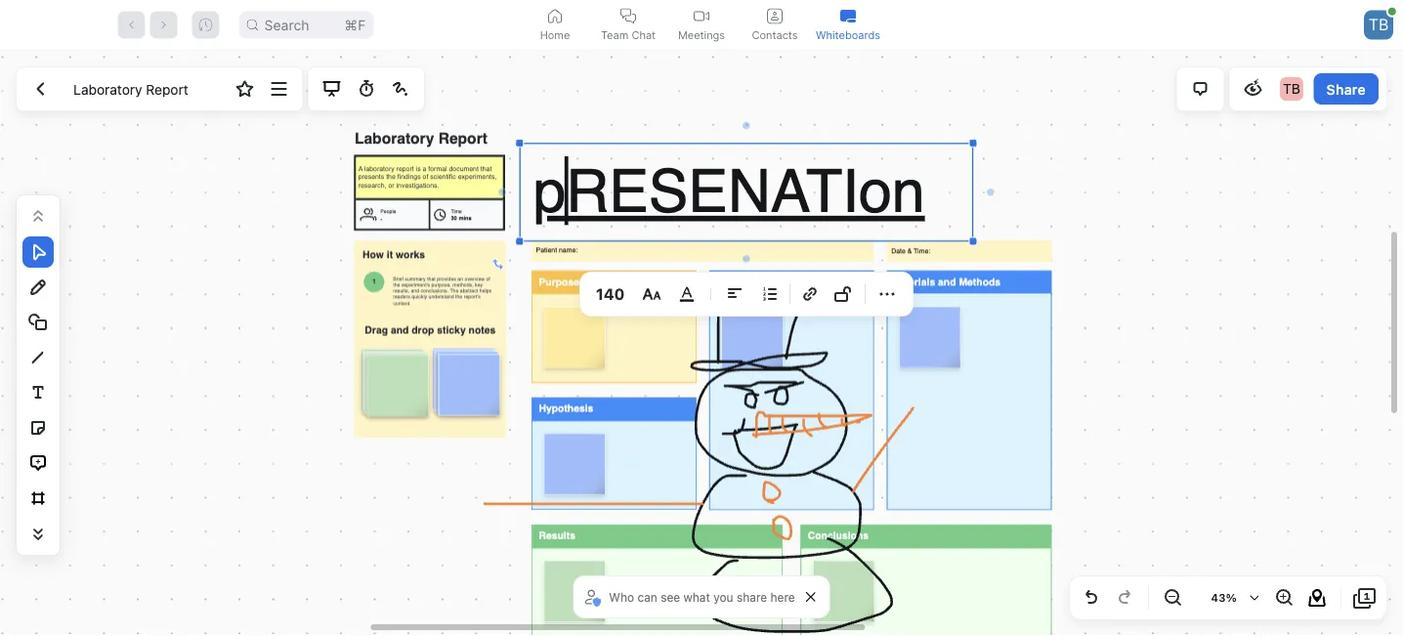 Task type: vqa. For each thing, say whether or not it's contained in the screenshot.
"In Meeting" image
no



Task type: describe. For each thing, give the bounding box(es) containing it.
whiteboard small image
[[841, 8, 856, 24]]

team chat
[[601, 28, 656, 41]]

whiteboards
[[816, 28, 881, 41]]

meetings
[[678, 28, 725, 41]]

team
[[601, 28, 629, 41]]

whiteboard small image
[[841, 8, 856, 24]]

team chat button
[[592, 0, 665, 50]]

tb
[[1369, 15, 1389, 34]]

team chat image
[[621, 8, 636, 24]]

team chat image
[[621, 8, 636, 24]]

tab list containing home
[[518, 0, 885, 50]]

contacts
[[752, 28, 798, 41]]



Task type: locate. For each thing, give the bounding box(es) containing it.
home
[[540, 28, 570, 41]]

meetings button
[[665, 0, 738, 50]]

online image
[[1389, 8, 1396, 15]]

home button
[[518, 0, 592, 50]]

⌘f
[[344, 17, 366, 33]]

profile contact image
[[767, 8, 783, 24], [767, 8, 783, 24]]

tab list
[[518, 0, 885, 50]]

magnifier image
[[247, 19, 259, 31], [247, 19, 259, 31]]

chat
[[632, 28, 656, 41]]

contacts button
[[738, 0, 812, 50]]

online image
[[1389, 8, 1396, 15]]

home small image
[[547, 8, 563, 24], [547, 8, 563, 24]]

whiteboards button
[[812, 0, 885, 50]]

video on image
[[694, 8, 710, 24], [694, 8, 710, 24]]

search
[[264, 17, 309, 33]]



